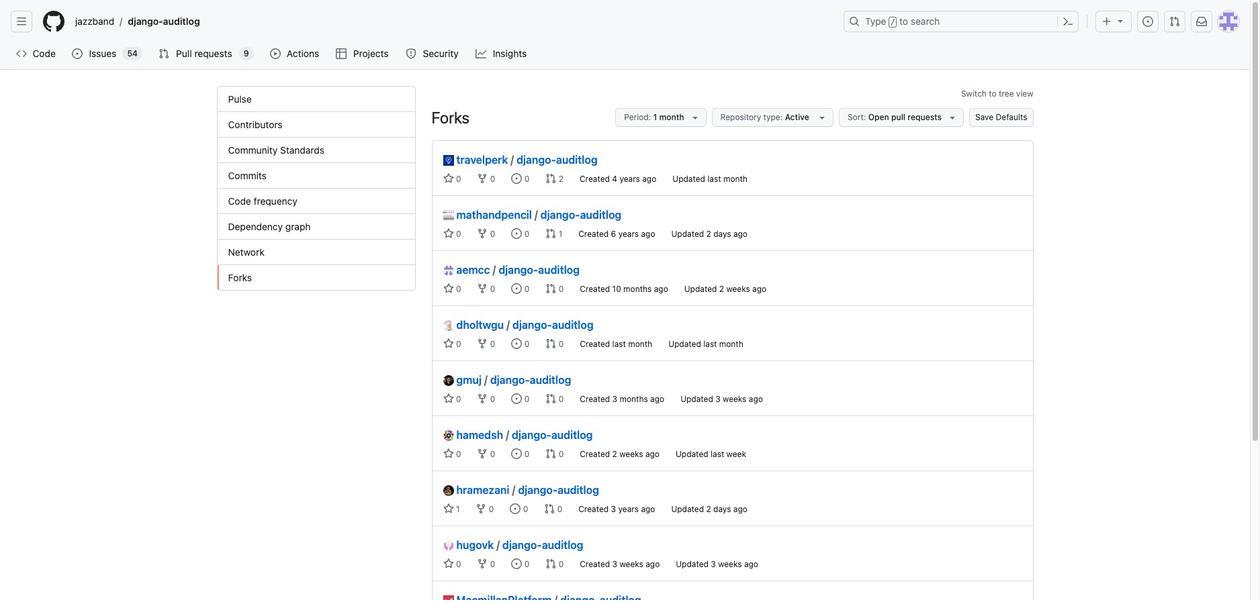 Task type: describe. For each thing, give the bounding box(es) containing it.
forks link
[[217, 265, 415, 290]]

django-auditlog link for mathandpencil
[[541, 209, 622, 221]]

git pull request image for hamedsh
[[546, 449, 557, 460]]

git pull request image for mathandpencil
[[546, 229, 557, 239]]

auditlog inside jazzband / django-auditlog
[[163, 15, 200, 27]]

created 3 weeks ago
[[580, 560, 660, 570]]

pull requests
[[176, 48, 232, 59]]

command palette image
[[1063, 16, 1074, 27]]

django- for hamedsh
[[512, 429, 552, 442]]

created for dholtwgu
[[580, 339, 610, 349]]

created for mathandpencil
[[579, 229, 609, 239]]

/ for hugovk
[[497, 540, 500, 552]]

week
[[727, 450, 747, 460]]

days for hramezani
[[714, 505, 732, 515]]

created last month
[[580, 339, 653, 349]]

updated last month for travelperk
[[673, 174, 748, 184]]

git pull request image for hramezani
[[545, 504, 555, 515]]

@macmillanplatform image
[[443, 596, 454, 601]]

repo forked image for hamedsh
[[477, 449, 488, 460]]

insights
[[493, 48, 527, 59]]

/ django-auditlog for gmuj
[[485, 374, 572, 386]]

created for hugovk
[[580, 560, 610, 570]]

1 vertical spatial to
[[989, 89, 997, 99]]

gmuj
[[457, 374, 482, 386]]

/ for hamedsh
[[506, 429, 509, 442]]

weeks for hugovk
[[719, 560, 742, 570]]

issue opened image for mathandpencil
[[512, 229, 522, 239]]

graph image
[[476, 48, 487, 59]]

django- for hramezani
[[518, 485, 558, 497]]

auditlog for aemcc
[[538, 264, 580, 276]]

standards
[[280, 144, 325, 156]]

/ for travelperk
[[511, 154, 514, 166]]

hramezani
[[457, 485, 510, 497]]

2 for aemcc
[[720, 284, 725, 294]]

switch
[[962, 89, 987, 99]]

code frequency link
[[217, 189, 415, 214]]

network link
[[217, 240, 415, 265]]

django- for gmuj
[[490, 374, 530, 386]]

1 for the left 1 link
[[454, 505, 460, 515]]

/ for aemcc
[[493, 264, 496, 276]]

@gmuj image
[[443, 376, 454, 386]]

save defaults button
[[970, 108, 1034, 127]]

auditlog for travelperk
[[556, 154, 598, 166]]

created 10 months ago
[[580, 284, 669, 294]]

star image for hramezani
[[443, 504, 454, 515]]

django- for mathandpencil
[[541, 209, 580, 221]]

month down repository
[[724, 174, 748, 184]]

search
[[911, 15, 940, 27]]

network
[[228, 247, 265, 258]]

dholtwgu link
[[443, 317, 504, 333]]

@dholtwgu image
[[443, 321, 454, 331]]

54
[[127, 48, 138, 58]]

/ inside the type / to search
[[891, 17, 896, 27]]

years for travelperk
[[620, 174, 640, 184]]

code image
[[16, 48, 27, 59]]

shield image
[[406, 48, 417, 59]]

@hugovk image
[[443, 541, 454, 552]]

forks inside "insights" element
[[228, 272, 252, 284]]

insights link
[[471, 44, 534, 64]]

2 link
[[546, 173, 564, 184]]

mathandpencil
[[457, 209, 532, 221]]

triangle down image for period: 1 month
[[690, 112, 701, 123]]

actions link
[[265, 44, 326, 64]]

code link
[[11, 44, 61, 64]]

projects
[[353, 48, 389, 59]]

auditlog for hramezani
[[558, 485, 599, 497]]

created 6 years ago
[[579, 229, 656, 239]]

last for travelperk
[[708, 174, 722, 184]]

month down updated 2 weeks ago
[[720, 339, 744, 349]]

repo forked image for aemcc
[[477, 284, 488, 294]]

pull
[[176, 48, 192, 59]]

hugovk
[[457, 540, 494, 552]]

dependency
[[228, 221, 283, 233]]

auditlog for hamedsh
[[552, 429, 593, 442]]

django- for aemcc
[[499, 264, 538, 276]]

frequency
[[254, 196, 298, 207]]

hamedsh
[[457, 429, 504, 442]]

updated for hugovk
[[676, 560, 709, 570]]

homepage image
[[43, 11, 65, 32]]

/ inside jazzband / django-auditlog
[[120, 16, 123, 27]]

issue opened image for travelperk
[[512, 173, 522, 184]]

hamedsh link
[[443, 427, 504, 444]]

star image for mathandpencil
[[443, 229, 454, 239]]

created for hamedsh
[[580, 450, 610, 460]]

0 vertical spatial forks
[[432, 108, 470, 127]]

period: 1 month
[[625, 112, 685, 122]]

pull
[[892, 112, 906, 122]]

repo forked image for travelperk
[[477, 173, 488, 184]]

dependency graph link
[[217, 214, 415, 240]]

triangle down image for repository type: active
[[817, 112, 828, 123]]

updated for hramezani
[[672, 505, 704, 515]]

switch to tree view
[[962, 89, 1034, 99]]

dependency graph
[[228, 221, 311, 233]]

git pull request image for hugovk
[[546, 559, 557, 570]]

auditlog for mathandpencil
[[580, 209, 622, 221]]

repository
[[721, 112, 762, 122]]

month down created 10 months ago
[[629, 339, 653, 349]]

updated for mathandpencil
[[672, 229, 704, 239]]

save
[[976, 112, 994, 122]]

@hamedsh image
[[443, 431, 454, 442]]

tree
[[999, 89, 1015, 99]]

3 for hramezani
[[611, 505, 616, 515]]

community
[[228, 144, 278, 156]]

django-auditlog link for hugovk
[[503, 540, 584, 552]]

1 vertical spatial requests
[[908, 112, 942, 122]]

issue opened image for hamedsh
[[512, 449, 522, 460]]

0 vertical spatial to
[[900, 15, 909, 27]]

updated 2 weeks ago
[[685, 284, 767, 294]]

code frequency
[[228, 196, 298, 207]]

2 for hramezani
[[707, 505, 712, 515]]

/ django-auditlog for travelperk
[[511, 154, 598, 166]]

django- inside jazzband / django-auditlog
[[128, 15, 163, 27]]

switch to tree view link
[[962, 89, 1034, 99]]

contributors link
[[217, 112, 415, 138]]

community standards
[[228, 144, 325, 156]]

django-auditlog link for aemcc
[[499, 264, 580, 276]]

star image for hugovk
[[443, 559, 454, 570]]

updated for dholtwgu
[[669, 339, 702, 349]]

star image for hamedsh
[[443, 449, 454, 460]]

star image for aemcc
[[443, 284, 454, 294]]

created for travelperk
[[580, 174, 610, 184]]

pulse link
[[217, 87, 415, 112]]

1 horizontal spatial 1 link
[[546, 229, 563, 239]]

2 horizontal spatial 1
[[654, 112, 658, 122]]

1 for right 1 link
[[557, 229, 563, 239]]

repo forked image for dholtwgu
[[477, 339, 488, 349]]

hugovk link
[[443, 538, 494, 554]]

contributors
[[228, 119, 283, 130]]

type:
[[764, 112, 783, 122]]

created for hramezani
[[579, 505, 609, 515]]

6
[[611, 229, 616, 239]]

star image for gmuj
[[443, 394, 454, 405]]



Task type: vqa. For each thing, say whether or not it's contained in the screenshot.


Task type: locate. For each thing, give the bounding box(es) containing it.
1 link
[[546, 229, 563, 239], [443, 504, 460, 515]]

code for code
[[33, 48, 56, 59]]

type
[[866, 15, 887, 27]]

0 horizontal spatial forks
[[228, 272, 252, 284]]

months for gmuj
[[620, 395, 648, 405]]

to
[[900, 15, 909, 27], [989, 89, 997, 99]]

star image
[[443, 284, 454, 294], [443, 394, 454, 405]]

weeks
[[727, 284, 751, 294], [723, 395, 747, 405], [620, 450, 644, 460], [620, 560, 644, 570], [719, 560, 742, 570]]

star image down @travelperk icon
[[443, 173, 454, 184]]

1 right period:
[[654, 112, 658, 122]]

updated 3 weeks ago for hugovk
[[676, 560, 759, 570]]

actions
[[287, 48, 319, 59]]

days
[[714, 229, 732, 239], [714, 505, 732, 515]]

3 issue opened image from the top
[[512, 559, 522, 570]]

days up updated 2 weeks ago
[[714, 229, 732, 239]]

star image down @mathandpencil icon
[[443, 229, 454, 239]]

2 updated 2 days ago from the top
[[672, 505, 748, 515]]

/ for hramezani
[[512, 485, 516, 497]]

updated 2 days ago up updated 2 weeks ago
[[672, 229, 748, 239]]

git pull request image
[[1170, 16, 1181, 27], [546, 229, 557, 239], [546, 394, 557, 405], [546, 449, 557, 460], [545, 504, 555, 515]]

star image down @gmuj image
[[443, 394, 454, 405]]

1 vertical spatial updated 3 weeks ago
[[676, 560, 759, 570]]

years for mathandpencil
[[619, 229, 639, 239]]

django- right hamedsh
[[512, 429, 552, 442]]

1 vertical spatial forks
[[228, 272, 252, 284]]

django- right hugovk
[[503, 540, 542, 552]]

graph
[[286, 221, 311, 233]]

created left 6
[[579, 229, 609, 239]]

1 vertical spatial updated last month
[[669, 339, 744, 349]]

code down commits
[[228, 196, 251, 207]]

updated 2 days ago for mathandpencil
[[672, 229, 748, 239]]

/ django-auditlog for hamedsh
[[506, 429, 593, 442]]

0 vertical spatial code
[[33, 48, 56, 59]]

1 link down @hramezani icon at the bottom left
[[443, 504, 460, 515]]

star image down @dholtwgu icon
[[443, 339, 454, 349]]

security
[[423, 48, 459, 59]]

repo forked image down hamedsh
[[477, 449, 488, 460]]

community standards link
[[217, 138, 415, 163]]

created left 4 on the left top of the page
[[580, 174, 610, 184]]

insights element
[[217, 86, 416, 291]]

django- right gmuj
[[490, 374, 530, 386]]

0 horizontal spatial requests
[[195, 48, 232, 59]]

4 repo forked image from the top
[[477, 394, 488, 405]]

triangle down image
[[1116, 15, 1126, 26], [690, 112, 701, 123], [817, 112, 828, 123]]

issue opened image for dholtwgu
[[512, 339, 522, 349]]

/ django-auditlog for hugovk
[[497, 540, 584, 552]]

created
[[580, 174, 610, 184], [579, 229, 609, 239], [580, 284, 610, 294], [580, 339, 610, 349], [580, 395, 610, 405], [580, 450, 610, 460], [579, 505, 609, 515], [580, 560, 610, 570]]

updated 2 days ago
[[672, 229, 748, 239], [672, 505, 748, 515]]

projects link
[[331, 44, 395, 64]]

created up created 3 months ago
[[580, 339, 610, 349]]

repo forked image for mathandpencil
[[477, 229, 488, 239]]

0 vertical spatial days
[[714, 229, 732, 239]]

created down created 2 weeks ago
[[579, 505, 609, 515]]

auditlog for gmuj
[[530, 374, 572, 386]]

forks down network
[[228, 272, 252, 284]]

issue opened image for aemcc
[[512, 284, 522, 294]]

save defaults
[[976, 112, 1028, 122]]

repo forked image down travelperk
[[477, 173, 488, 184]]

0 vertical spatial years
[[620, 174, 640, 184]]

0 vertical spatial updated 2 days ago
[[672, 229, 748, 239]]

jazzband
[[75, 15, 114, 27]]

1 vertical spatial 1
[[557, 229, 563, 239]]

1 star image from the top
[[443, 284, 454, 294]]

1 days from the top
[[714, 229, 732, 239]]

@aemcc image
[[443, 265, 454, 276]]

created down "created last month"
[[580, 395, 610, 405]]

1 horizontal spatial requests
[[908, 112, 942, 122]]

2 days from the top
[[714, 505, 732, 515]]

1 left 6
[[557, 229, 563, 239]]

/ right dholtwgu
[[507, 319, 510, 331]]

django-auditlog link for hramezani
[[518, 485, 599, 497]]

repo forked image for hramezani
[[476, 504, 487, 515]]

years right 4 on the left top of the page
[[620, 174, 640, 184]]

1 vertical spatial repo forked image
[[477, 449, 488, 460]]

updated
[[673, 174, 706, 184], [672, 229, 704, 239], [685, 284, 717, 294], [669, 339, 702, 349], [681, 395, 714, 405], [676, 450, 709, 460], [672, 505, 704, 515], [676, 560, 709, 570]]

commits
[[228, 170, 267, 181]]

triangle down image right period: 1 month
[[690, 112, 701, 123]]

created 3 months ago
[[580, 395, 665, 405]]

updated for aemcc
[[685, 284, 717, 294]]

0 horizontal spatial 1
[[454, 505, 460, 515]]

triangle down image
[[948, 112, 958, 123]]

travelperk link
[[443, 152, 508, 168]]

created 3 years ago
[[579, 505, 656, 515]]

1 star image from the top
[[443, 173, 454, 184]]

0 vertical spatial requests
[[195, 48, 232, 59]]

2 repo forked image from the top
[[477, 229, 488, 239]]

2 issue opened image from the top
[[512, 394, 522, 405]]

notifications image
[[1197, 16, 1208, 27]]

aemcc link
[[443, 262, 490, 278]]

0 vertical spatial star image
[[443, 284, 454, 294]]

0
[[454, 174, 461, 184], [488, 174, 496, 184], [522, 174, 530, 184], [454, 229, 461, 239], [488, 229, 496, 239], [522, 229, 530, 239], [454, 284, 461, 294], [488, 284, 496, 294], [522, 284, 530, 294], [557, 284, 564, 294], [454, 339, 461, 349], [488, 339, 496, 349], [522, 339, 530, 349], [557, 339, 564, 349], [454, 395, 461, 405], [488, 395, 496, 405], [522, 395, 530, 405], [557, 395, 564, 405], [454, 450, 461, 460], [488, 450, 496, 460], [522, 450, 530, 460], [557, 450, 564, 460], [487, 505, 494, 515], [521, 505, 528, 515], [555, 505, 563, 515], [454, 560, 461, 570], [488, 560, 496, 570], [522, 560, 530, 570], [557, 560, 564, 570]]

0 vertical spatial issue opened image
[[512, 229, 522, 239]]

forks up @travelperk icon
[[432, 108, 470, 127]]

star image down the @hugovk icon
[[443, 559, 454, 570]]

star image down @hamedsh icon
[[443, 449, 454, 460]]

0 vertical spatial 1
[[654, 112, 658, 122]]

django-
[[128, 15, 163, 27], [517, 154, 556, 166], [541, 209, 580, 221], [499, 264, 538, 276], [513, 319, 552, 331], [490, 374, 530, 386], [512, 429, 552, 442], [518, 485, 558, 497], [503, 540, 542, 552]]

years up created 3 weeks ago
[[619, 505, 639, 515]]

1 repo forked image from the top
[[477, 173, 488, 184]]

1 horizontal spatial triangle down image
[[817, 112, 828, 123]]

updated last month for dholtwgu
[[669, 339, 744, 349]]

/ right hugovk
[[497, 540, 500, 552]]

2 vertical spatial issue opened image
[[512, 559, 522, 570]]

/ django-auditlog for hramezani
[[512, 485, 599, 497]]

repo forked image for hugovk
[[477, 559, 488, 570]]

repo forked image
[[477, 284, 488, 294], [477, 449, 488, 460], [476, 504, 487, 515]]

repo forked image down hramezani
[[476, 504, 487, 515]]

/ right type
[[891, 17, 896, 27]]

django-auditlog link for gmuj
[[490, 374, 572, 386]]

1 vertical spatial star image
[[443, 394, 454, 405]]

/ right gmuj
[[485, 374, 488, 386]]

/ django-auditlog for aemcc
[[493, 264, 580, 276]]

0 vertical spatial updated last month
[[673, 174, 748, 184]]

star image down @aemcc icon
[[443, 284, 454, 294]]

star image for travelperk
[[443, 173, 454, 184]]

django- up 54
[[128, 15, 163, 27]]

/ right hramezani
[[512, 485, 516, 497]]

git pull request image for dholtwgu
[[546, 339, 557, 349]]

list
[[70, 11, 836, 32]]

0 horizontal spatial to
[[900, 15, 909, 27]]

code inside "insights" element
[[228, 196, 251, 207]]

auditlog for hugovk
[[542, 540, 584, 552]]

0 vertical spatial 1 link
[[546, 229, 563, 239]]

1 issue opened image from the top
[[512, 229, 522, 239]]

1 vertical spatial 1 link
[[443, 504, 460, 515]]

days down updated last week
[[714, 505, 732, 515]]

updated for travelperk
[[673, 174, 706, 184]]

repo forked image for gmuj
[[477, 394, 488, 405]]

code for code frequency
[[228, 196, 251, 207]]

repository type: active
[[721, 112, 812, 122]]

5 star image from the top
[[443, 504, 454, 515]]

years
[[620, 174, 640, 184], [619, 229, 639, 239], [619, 505, 639, 515]]

git pull request image for aemcc
[[546, 284, 557, 294]]

django- down 2 link
[[541, 209, 580, 221]]

3 star image from the top
[[443, 339, 454, 349]]

/ right travelperk
[[511, 154, 514, 166]]

active
[[785, 112, 810, 122]]

django-auditlog link for hamedsh
[[512, 429, 593, 442]]

django- for travelperk
[[517, 154, 556, 166]]

0 link
[[443, 173, 461, 184], [477, 173, 496, 184], [512, 173, 530, 184], [443, 229, 461, 239], [477, 229, 496, 239], [512, 229, 530, 239], [443, 284, 461, 294], [477, 284, 496, 294], [512, 284, 530, 294], [546, 284, 564, 294], [443, 339, 461, 349], [477, 339, 496, 349], [512, 339, 530, 349], [546, 339, 564, 349], [443, 394, 461, 405], [477, 394, 496, 405], [512, 394, 530, 405], [546, 394, 564, 405], [443, 449, 461, 460], [477, 449, 496, 460], [512, 449, 530, 460], [546, 449, 564, 460], [476, 504, 494, 515], [510, 504, 528, 515], [545, 504, 563, 515], [443, 559, 461, 570], [477, 559, 496, 570], [512, 559, 530, 570], [546, 559, 564, 570]]

sort:
[[848, 112, 867, 122]]

updated 3 weeks ago for gmuj
[[681, 395, 763, 405]]

/ right aemcc
[[493, 264, 496, 276]]

django- right hramezani
[[518, 485, 558, 497]]

1 vertical spatial months
[[620, 395, 648, 405]]

jazzband / django-auditlog
[[75, 15, 200, 27]]

view
[[1017, 89, 1034, 99]]

@mathandpencil image
[[443, 210, 454, 221]]

3 for hugovk
[[613, 560, 618, 570]]

git pull request image
[[159, 48, 169, 59], [546, 173, 557, 184], [546, 284, 557, 294], [546, 339, 557, 349], [546, 559, 557, 570]]

0 horizontal spatial code
[[33, 48, 56, 59]]

created for aemcc
[[580, 284, 610, 294]]

1 vertical spatial issue opened image
[[512, 394, 522, 405]]

/ right hamedsh
[[506, 429, 509, 442]]

@travelperk image
[[443, 155, 454, 166]]

10
[[613, 284, 621, 294]]

repo forked image down gmuj
[[477, 394, 488, 405]]

1 vertical spatial updated 2 days ago
[[672, 505, 748, 515]]

created down created 3 years ago
[[580, 560, 610, 570]]

play image
[[270, 48, 281, 59]]

repo forked image down mathandpencil link
[[477, 229, 488, 239]]

plus image
[[1102, 16, 1113, 27]]

requests right pull
[[195, 48, 232, 59]]

2 star image from the top
[[443, 229, 454, 239]]

months right 10
[[624, 284, 652, 294]]

/ django-auditlog for dholtwgu
[[507, 319, 594, 331]]

6 star image from the top
[[443, 559, 454, 570]]

updated last week
[[676, 450, 747, 460]]

security link
[[401, 44, 465, 64]]

/ right jazzband
[[120, 16, 123, 27]]

/ for dholtwgu
[[507, 319, 510, 331]]

issue opened image
[[512, 229, 522, 239], [512, 394, 522, 405], [512, 559, 522, 570]]

0 vertical spatial updated 3 weeks ago
[[681, 395, 763, 405]]

sort: open pull requests
[[848, 112, 942, 122]]

django-auditlog link for travelperk
[[517, 154, 598, 166]]

issue opened image for gmuj
[[512, 394, 522, 405]]

/ for mathandpencil
[[535, 209, 538, 221]]

triangle down image right active
[[817, 112, 828, 123]]

days for mathandpencil
[[714, 229, 732, 239]]

3 for gmuj
[[613, 395, 618, 405]]

1 horizontal spatial 1
[[557, 229, 563, 239]]

/ for gmuj
[[485, 374, 488, 386]]

2 for mathandpencil
[[707, 229, 712, 239]]

hramezani link
[[443, 483, 510, 499]]

open
[[869, 112, 890, 122]]

period:
[[625, 112, 651, 122]]

issue opened image for hramezani
[[510, 504, 521, 515]]

repo forked image down dholtwgu
[[477, 339, 488, 349]]

django- right dholtwgu
[[513, 319, 552, 331]]

repo forked image
[[477, 173, 488, 184], [477, 229, 488, 239], [477, 339, 488, 349], [477, 394, 488, 405], [477, 559, 488, 570]]

4
[[612, 174, 618, 184]]

git pull request image for gmuj
[[546, 394, 557, 405]]

2 star image from the top
[[443, 394, 454, 405]]

requests right 'pull'
[[908, 112, 942, 122]]

code
[[33, 48, 56, 59], [228, 196, 251, 207]]

2 horizontal spatial triangle down image
[[1116, 15, 1126, 26]]

2 vertical spatial years
[[619, 505, 639, 515]]

1 vertical spatial code
[[228, 196, 251, 207]]

created for gmuj
[[580, 395, 610, 405]]

triangle down image right plus icon
[[1116, 15, 1126, 26]]

weeks for gmuj
[[723, 395, 747, 405]]

issue opened image
[[1143, 16, 1154, 27], [72, 48, 83, 59], [512, 173, 522, 184], [512, 284, 522, 294], [512, 339, 522, 349], [512, 449, 522, 460], [510, 504, 521, 515]]

created left 10
[[580, 284, 610, 294]]

issues
[[89, 48, 117, 59]]

django- up 2 link
[[517, 154, 556, 166]]

years right 6
[[619, 229, 639, 239]]

django- for dholtwgu
[[513, 319, 552, 331]]

updated for hamedsh
[[676, 450, 709, 460]]

month right period:
[[660, 112, 685, 122]]

0 horizontal spatial triangle down image
[[690, 112, 701, 123]]

3
[[613, 395, 618, 405], [716, 395, 721, 405], [611, 505, 616, 515], [613, 560, 618, 570], [711, 560, 716, 570]]

1 horizontal spatial code
[[228, 196, 251, 207]]

commits link
[[217, 163, 415, 189]]

travelperk
[[457, 154, 508, 166]]

0 vertical spatial repo forked image
[[477, 284, 488, 294]]

0 horizontal spatial 1 link
[[443, 504, 460, 515]]

aemcc
[[457, 264, 490, 276]]

git pull request image for travelperk
[[546, 173, 557, 184]]

jazzband link
[[70, 11, 120, 32]]

star image for dholtwgu
[[443, 339, 454, 349]]

dholtwgu
[[457, 319, 504, 331]]

0 vertical spatial months
[[624, 284, 652, 294]]

month
[[660, 112, 685, 122], [724, 174, 748, 184], [629, 339, 653, 349], [720, 339, 744, 349]]

1 horizontal spatial forks
[[432, 108, 470, 127]]

last
[[708, 174, 722, 184], [613, 339, 626, 349], [704, 339, 717, 349], [711, 450, 725, 460]]

1 link down 2 link
[[546, 229, 563, 239]]

mathandpencil link
[[443, 207, 532, 223]]

star image down @hramezani icon at the bottom left
[[443, 504, 454, 515]]

created up created 3 years ago
[[580, 450, 610, 460]]

9
[[244, 48, 249, 58]]

created 4 years ago
[[580, 174, 657, 184]]

django-auditlog link for dholtwgu
[[513, 319, 594, 331]]

to left 'search'
[[900, 15, 909, 27]]

issue opened image for hugovk
[[512, 559, 522, 570]]

/ right mathandpencil
[[535, 209, 538, 221]]

@hramezani image
[[443, 486, 454, 497]]

defaults
[[996, 112, 1028, 122]]

gmuj link
[[443, 372, 482, 388]]

2
[[557, 174, 564, 184], [707, 229, 712, 239], [720, 284, 725, 294], [613, 450, 618, 460], [707, 505, 712, 515]]

pulse
[[228, 93, 252, 105]]

2 vertical spatial 1
[[454, 505, 460, 515]]

star image
[[443, 173, 454, 184], [443, 229, 454, 239], [443, 339, 454, 349], [443, 449, 454, 460], [443, 504, 454, 515], [443, 559, 454, 570]]

/ django-auditlog for mathandpencil
[[535, 209, 622, 221]]

table image
[[336, 48, 347, 59]]

1 updated 2 days ago from the top
[[672, 229, 748, 239]]

requests
[[195, 48, 232, 59], [908, 112, 942, 122]]

weeks for aemcc
[[727, 284, 751, 294]]

1 vertical spatial days
[[714, 505, 732, 515]]

last for dholtwgu
[[704, 339, 717, 349]]

to left tree at the right top of page
[[989, 89, 997, 99]]

auditlog
[[163, 15, 200, 27], [556, 154, 598, 166], [580, 209, 622, 221], [538, 264, 580, 276], [552, 319, 594, 331], [530, 374, 572, 386], [552, 429, 593, 442], [558, 485, 599, 497], [542, 540, 584, 552]]

type / to search
[[866, 15, 940, 27]]

1 horizontal spatial to
[[989, 89, 997, 99]]

updated 3 weeks ago
[[681, 395, 763, 405], [676, 560, 759, 570]]

updated last month
[[673, 174, 748, 184], [669, 339, 744, 349]]

/ django-auditlog
[[511, 154, 598, 166], [535, 209, 622, 221], [493, 264, 580, 276], [507, 319, 594, 331], [485, 374, 572, 386], [506, 429, 593, 442], [512, 485, 599, 497], [497, 540, 584, 552]]

1 vertical spatial years
[[619, 229, 639, 239]]

code right code icon
[[33, 48, 56, 59]]

django-auditlog link
[[123, 11, 205, 32], [517, 154, 598, 166], [541, 209, 622, 221], [499, 264, 580, 276], [513, 319, 594, 331], [490, 374, 572, 386], [512, 429, 593, 442], [518, 485, 599, 497], [503, 540, 584, 552]]

4 star image from the top
[[443, 449, 454, 460]]

months up created 2 weeks ago
[[620, 395, 648, 405]]

created 2 weeks ago
[[580, 450, 660, 460]]

1 down @hramezani icon at the bottom left
[[454, 505, 460, 515]]

repo forked image down hugovk
[[477, 559, 488, 570]]

1
[[654, 112, 658, 122], [557, 229, 563, 239], [454, 505, 460, 515]]

updated 2 days ago down updated last week
[[672, 505, 748, 515]]

/
[[120, 16, 123, 27], [891, 17, 896, 27], [511, 154, 514, 166], [535, 209, 538, 221], [493, 264, 496, 276], [507, 319, 510, 331], [485, 374, 488, 386], [506, 429, 509, 442], [512, 485, 516, 497], [497, 540, 500, 552]]

last for hamedsh
[[711, 450, 725, 460]]

2 vertical spatial repo forked image
[[476, 504, 487, 515]]

3 repo forked image from the top
[[477, 339, 488, 349]]

list containing jazzband
[[70, 11, 836, 32]]

django- right aemcc
[[499, 264, 538, 276]]

repo forked image down aemcc
[[477, 284, 488, 294]]

months for aemcc
[[624, 284, 652, 294]]

5 repo forked image from the top
[[477, 559, 488, 570]]

forks
[[432, 108, 470, 127], [228, 272, 252, 284]]



